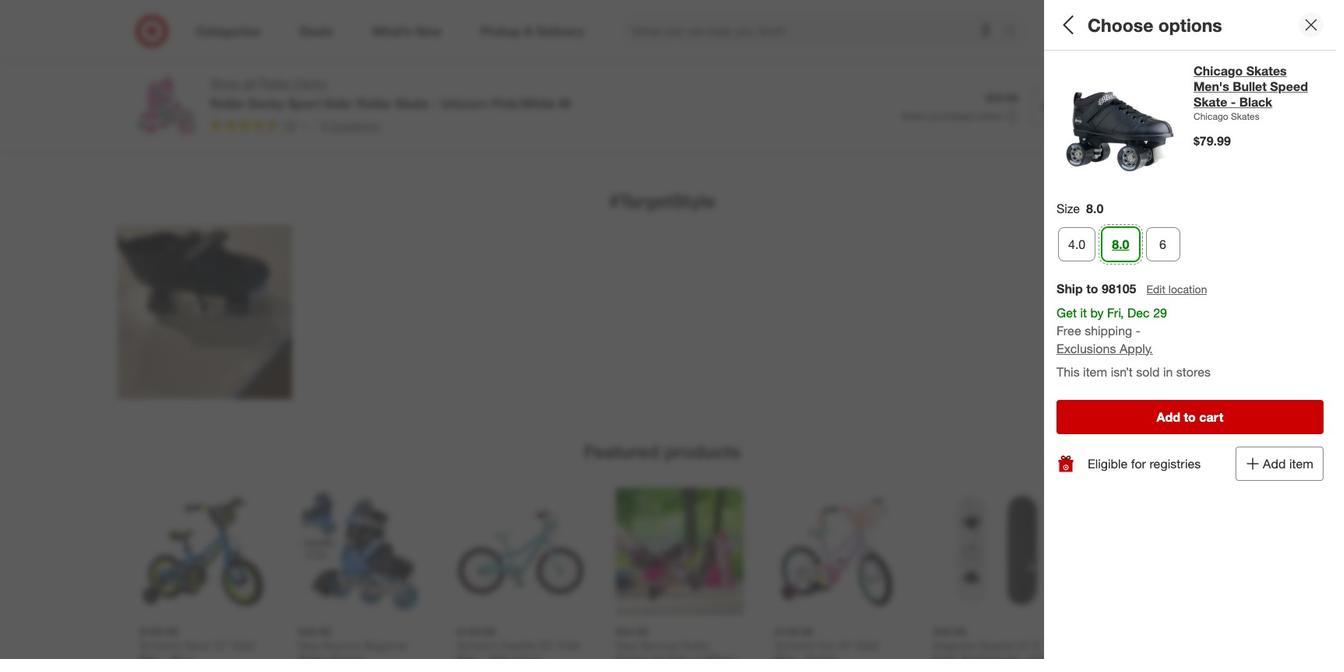 Task type: vqa. For each thing, say whether or not it's contained in the screenshot.
4.0
yes



Task type: locate. For each thing, give the bounding box(es) containing it.
2 horizontal spatial item
[[1290, 457, 1314, 472]]

bounce for for
[[641, 639, 678, 652]]

0 horizontal spatial m
[[195, 69, 204, 82]]

4 adjustable from the left
[[1001, 55, 1053, 68]]

kids' inside $149.99 schwinn iris 16" kids' bike - purple
[[857, 639, 881, 652]]

0 horizontal spatial schwinn
[[139, 639, 181, 652]]

1 horizontal spatial add
[[1157, 410, 1181, 425]]

1 vertical spatial m
[[559, 96, 571, 111]]

1 horizontal spatial $34.99
[[986, 91, 1019, 104]]

1 vertical spatial to
[[1087, 281, 1099, 297]]

derby inside $34.99 roller derby sport kids' roller skate - dinosaur blue/black m
[[170, 41, 199, 55]]

new
[[298, 639, 320, 652], [616, 639, 638, 652]]

1 vertical spatial chicago skates men's bullet speed skate - black link
[[1200, 295, 1315, 348]]

1 horizontal spatial #targetstyle
[[1057, 14, 1164, 36]]

1 horizontal spatial $149.99
[[775, 626, 813, 639]]

add to cart
[[1124, 99, 1191, 114], [1157, 410, 1224, 425]]

for inside #targetstyle item dialog
[[1130, 461, 1145, 477]]

kids'
[[233, 41, 257, 55], [457, 55, 481, 68], [775, 55, 799, 68], [324, 96, 354, 111], [232, 639, 256, 652], [558, 639, 583, 652], [857, 639, 881, 652], [934, 653, 958, 660]]

mint down the deelite
[[488, 653, 510, 660]]

0 vertical spatial choose
[[1088, 14, 1154, 36]]

$34.99 up online
[[986, 91, 1019, 104]]

0 horizontal spatial $149.99
[[457, 626, 496, 639]]

1 horizontal spatial choose options
[[1251, 463, 1317, 475]]

1 horizontal spatial options
[[1286, 463, 1317, 475]]

m left shop
[[195, 69, 204, 82]]

featured products
[[584, 441, 741, 463]]

chicago skates men's bullet speed skate - black image
[[1057, 63, 1182, 188], [1057, 295, 1191, 428]]

2 vertical spatial add
[[1264, 457, 1286, 472]]

0 horizontal spatial bounce
[[323, 639, 361, 652]]

lucy inside $52.99 roller derby candi girl lucy adjustable girls roller skates - white
[[616, 55, 639, 68]]

choose
[[1088, 14, 1154, 36], [1251, 463, 1283, 475]]

$49.99 for roller
[[457, 28, 489, 41]]

kids' for $149.99 schwinn iris 16" kids' bike - purple
[[857, 639, 881, 652]]

29
[[1154, 305, 1168, 321]]

options
[[1159, 14, 1223, 36], [1286, 463, 1317, 475]]

for inside $44.99 new bounce roller skates for kids, 4 whee
[[652, 653, 665, 660]]

2 chicago skates men's bullet speed skate - black image from the top
[[1057, 295, 1191, 428]]

- inside $49.99 roller derby gumdrop kids' adjustable quad skate - mint (3-6)
[[488, 69, 492, 82]]

bounce up kids, on the bottom
[[641, 639, 678, 652]]

derby left the gumdrop
[[488, 41, 517, 55]]

$52.99 inside $52.99 roller derby candi girl lucy adjustable girls roller skates - white
[[616, 28, 648, 41]]

men's
[[1194, 79, 1230, 94], [1200, 313, 1236, 329]]

shop
[[210, 76, 240, 91]]

choose inside button
[[1251, 463, 1283, 475]]

0 horizontal spatial bike
[[139, 653, 160, 660]]

cart
[[1167, 99, 1191, 114], [1200, 410, 1224, 425]]

$44.99 new bounce roller skates for kids, 4 whee
[[616, 626, 743, 660]]

skate inside $52.99 - $53.99 roller derby candi lucy adjustable girls' roller skate watermelon
[[1092, 69, 1120, 82]]

new inside $49.99 new bounce beginner roller skates
[[298, 639, 320, 652]]

$52.99 - $53.99 roller derby candi lucy adjustable girls' roller skate watermelon
[[1092, 28, 1211, 82]]

3 schwinn from the left
[[775, 639, 816, 652]]

mint left (3-
[[495, 69, 516, 82]]

schwinn left the deelite
[[457, 639, 498, 652]]

bike
[[139, 653, 160, 660], [457, 653, 478, 660], [775, 653, 796, 660]]

2 bounce from the left
[[641, 639, 678, 652]]

- inside chicago skates men's bullet speed skate - black chicago skates
[[1231, 94, 1236, 110]]

1 horizontal spatial item
[[1169, 14, 1206, 36]]

1 horizontal spatial choose
[[1251, 463, 1283, 475]]

ship
[[1057, 281, 1083, 297]]

kids' for $64.99 chicago skates training kids' roller skate combo set - pink/white
[[775, 55, 799, 68]]

0 horizontal spatial lucy
[[616, 55, 639, 68]]

speed
[[1271, 79, 1309, 94], [1277, 313, 1314, 329]]

lighted
[[934, 55, 970, 68]]

for
[[298, 69, 311, 82], [1132, 456, 1147, 472], [1130, 461, 1145, 477], [652, 653, 665, 660]]

cart inside choose options dialog
[[1200, 410, 1224, 425]]

1 new from the left
[[298, 639, 320, 652]]

men's down location
[[1200, 313, 1236, 329]]

skates
[[818, 41, 852, 55], [384, 55, 417, 68], [1247, 63, 1287, 79], [647, 69, 680, 82], [1231, 111, 1260, 122], [1253, 295, 1293, 311], [329, 653, 362, 660], [616, 653, 649, 660]]

2 vertical spatial to
[[1184, 410, 1196, 425]]

add
[[1124, 99, 1148, 114], [1157, 410, 1181, 425], [1264, 457, 1286, 472]]

candi up girls' at the top right of page
[[1156, 41, 1184, 55]]

$52.99 inside $52.99 - $53.99 roller derby candi lucy adjustable girls' roller skate watermelon
[[1092, 28, 1125, 41]]

0 horizontal spatial add
[[1124, 99, 1148, 114]]

0 horizontal spatial cart
[[1167, 99, 1191, 114]]

1 horizontal spatial schwinn
[[457, 639, 498, 652]]

1 vertical spatial mint
[[488, 653, 510, 660]]

kids' right "12""
[[232, 639, 256, 652]]

2 $52.99 from the left
[[1092, 28, 1125, 41]]

$49.99
[[457, 28, 489, 41], [298, 626, 331, 639], [934, 626, 966, 639]]

#targetstyle item dialog
[[1045, 0, 1337, 660]]

1 horizontal spatial candi
[[1156, 41, 1184, 55]]

0 vertical spatial choose options
[[1088, 14, 1223, 36]]

8.0 right size
[[1087, 201, 1104, 217]]

cart for "add to cart" button to the top
[[1167, 99, 1191, 114]]

1 vertical spatial cart
[[1200, 410, 1224, 425]]

bike inside $109.99 schwinn valve 12" kids' bike - blue
[[139, 653, 160, 660]]

sport inside $34.99 roller derby sport kids' roller skate - dinosaur blue/black m
[[202, 41, 230, 55]]

choose options dialog
[[1045, 0, 1337, 660]]

0 horizontal spatial candi
[[679, 41, 708, 55]]

8.0 right bernard
[[1113, 237, 1130, 252]]

ship to 98105
[[1057, 281, 1137, 297]]

for inside $59.99 hearthsong one2go adjustable roller skates for kids
[[298, 69, 311, 82]]

black for chicago skates men's bullet speed skate - black chicago skates
[[1240, 94, 1273, 110]]

m inside shop all roller derby roller derby sport kids' roller skate - unicorn pink/white m
[[559, 96, 571, 111]]

5 adjustable from the left
[[1092, 55, 1144, 68]]

blue/black
[[139, 69, 192, 82]]

add item button
[[1236, 447, 1324, 482]]

#targetstyle inside dialog
[[1057, 14, 1164, 36]]

$49.99 inside $49.99 magneto boards 27.5" kids' skateboard - vide
[[934, 626, 966, 639]]

skate inside $64.99 chicago skates training kids' roller skate combo set - pink/white
[[833, 55, 861, 68]]

lucy
[[1187, 41, 1211, 55], [616, 55, 639, 68]]

0 horizontal spatial 8.0
[[1087, 201, 1104, 217]]

0 horizontal spatial item
[[1084, 365, 1108, 380]]

bounce inside $49.99 new bounce beginner roller skates
[[323, 639, 361, 652]]

-
[[969, 28, 974, 41], [1128, 28, 1133, 41], [201, 55, 205, 68], [488, 69, 492, 82], [683, 69, 688, 82], [794, 69, 798, 82], [1231, 94, 1236, 110], [433, 96, 438, 111], [1136, 323, 1141, 339], [1237, 331, 1242, 347], [163, 653, 168, 660], [481, 653, 485, 660], [799, 653, 803, 660], [1021, 653, 1025, 660]]

adjustable up (3-
[[484, 55, 536, 68]]

3 bike from the left
[[775, 653, 796, 660]]

men's inside 'chicago skates men's bullet speed skate - black'
[[1200, 313, 1236, 329]]

1 schwinn from the left
[[139, 639, 181, 652]]

choose options button
[[1244, 457, 1324, 482]]

to down watermelon
[[1151, 99, 1163, 114]]

eligible for registries for add item button in the right bottom of the page
[[1088, 456, 1201, 472]]

2 horizontal spatial add
[[1264, 457, 1286, 472]]

bullet
[[1233, 79, 1267, 94], [1239, 313, 1273, 329]]

bike for schwinn deelite 20" kids' bike - mint green
[[457, 653, 478, 660]]

kids' inside $64.99 chicago skates training kids' roller skate combo set - pink/white
[[775, 55, 799, 68]]

1 vertical spatial #targetstyle
[[609, 190, 716, 212]]

edit
[[1147, 283, 1166, 296]]

to
[[1151, 99, 1163, 114], [1087, 281, 1099, 297], [1184, 410, 1196, 425]]

eligible
[[1088, 456, 1128, 472], [1087, 461, 1127, 477]]

0 vertical spatial mint
[[495, 69, 516, 82]]

0 horizontal spatial choose
[[1088, 14, 1154, 36]]

1 $149.99 from the left
[[457, 626, 496, 639]]

2 horizontal spatial bike
[[775, 653, 796, 660]]

0 horizontal spatial $49.99
[[298, 626, 331, 639]]

choose inside dialog
[[1088, 14, 1154, 36]]

kids' up unicorn
[[457, 55, 481, 68]]

$49.99 inside $49.99 roller derby gumdrop kids' adjustable quad skate - mint (3-6)
[[457, 28, 489, 41]]

0 horizontal spatial #targetstyle
[[609, 190, 716, 212]]

4.0 link
[[1059, 227, 1096, 262]]

sport
[[202, 41, 230, 55], [288, 96, 321, 111]]

0 vertical spatial bullet
[[1233, 79, 1267, 94]]

0 horizontal spatial $52.99
[[616, 28, 648, 41]]

beginner
[[364, 639, 408, 652]]

bernard anderson
[[1069, 241, 1151, 253]]

sport up dinosaur
[[202, 41, 230, 55]]

add to cart button down stores
[[1057, 401, 1324, 435]]

kids' inside $109.99 schwinn valve 12" kids' bike - blue
[[232, 639, 256, 652]]

add to cart inside choose options dialog
[[1157, 410, 1224, 425]]

stryde
[[997, 41, 1029, 55]]

schwinn up purple
[[775, 639, 816, 652]]

1 vertical spatial men's
[[1200, 313, 1236, 329]]

derby up the blue/black
[[170, 41, 199, 55]]

2 adjustable from the left
[[484, 55, 536, 68]]

$45.99
[[977, 28, 1009, 41]]

bike inside $149.99 schwinn iris 16" kids' bike - purple
[[775, 653, 796, 660]]

1 vertical spatial $34.99
[[986, 91, 1019, 104]]

0 vertical spatial to
[[1151, 99, 1163, 114]]

bike inside $149.99 schwinn deelite 20" kids' bike - mint green
[[457, 653, 478, 660]]

new left beginner
[[298, 639, 320, 652]]

1 horizontal spatial m
[[559, 96, 571, 111]]

2 $149.99 from the left
[[775, 626, 813, 639]]

4.0
[[1069, 237, 1086, 252]]

12"
[[212, 639, 229, 652]]

one2go
[[358, 41, 399, 55]]

1 horizontal spatial bike
[[457, 653, 478, 660]]

pink/white right set
[[801, 69, 854, 82]]

item for this
[[1084, 365, 1108, 380]]

new down $44.99
[[616, 639, 638, 652]]

$52.99 for roller
[[616, 28, 648, 41]]

schwinn
[[139, 639, 181, 652], [457, 639, 498, 652], [775, 639, 816, 652]]

adjustable down the stryde
[[1001, 55, 1053, 68]]

cart down stores
[[1200, 410, 1224, 425]]

#targetstyle item
[[1057, 14, 1206, 36]]

0 vertical spatial sport
[[202, 41, 230, 55]]

$149.99 schwinn deelite 20" kids' bike - mint green
[[457, 626, 583, 660]]

$149.99 inside $149.99 schwinn iris 16" kids' bike - purple
[[775, 626, 813, 639]]

1 horizontal spatial new
[[616, 639, 638, 652]]

1 vertical spatial 8.0
[[1113, 237, 1130, 252]]

to right ship
[[1087, 281, 1099, 297]]

bounce left beginner
[[323, 639, 361, 652]]

1 horizontal spatial $52.99
[[1092, 28, 1125, 41]]

skate inside $34.99 roller derby sport kids' roller skate - dinosaur blue/black m
[[170, 55, 198, 68]]

$52.99
[[616, 28, 648, 41], [1092, 28, 1125, 41]]

men's up $79.99
[[1194, 79, 1230, 94]]

2 vertical spatial item
[[1290, 457, 1314, 472]]

0 vertical spatial chicago skates men's bullet speed skate - black image
[[1057, 63, 1182, 188]]

skate up $79.99
[[1194, 94, 1228, 110]]

bullet inside 'chicago skates men's bullet speed skate - black'
[[1239, 313, 1273, 329]]

m inside $34.99 roller derby sport kids' roller skate - dinosaur blue/black m
[[195, 69, 204, 82]]

8.0
[[1087, 201, 1104, 217], [1113, 237, 1130, 252]]

1 vertical spatial chicago skates men's bullet speed skate - black image
[[1057, 295, 1191, 428]]

1 vertical spatial bullet
[[1239, 313, 1273, 329]]

kids' inside $49.99 magneto boards 27.5" kids' skateboard - vide
[[934, 653, 958, 660]]

skate inside $49.99 roller derby gumdrop kids' adjustable quad skate - mint (3-6)
[[457, 69, 485, 82]]

0 vertical spatial men's
[[1194, 79, 1230, 94]]

add to cart down watermelon
[[1124, 99, 1191, 114]]

0 vertical spatial chicago skates men's bullet speed skate - black link
[[1194, 63, 1324, 110]]

1 vertical spatial add
[[1157, 410, 1181, 425]]

0 vertical spatial m
[[195, 69, 204, 82]]

roller inside $44.99 new bounce roller skates for kids, 4 whee
[[682, 639, 710, 652]]

item inside dialog
[[1169, 14, 1206, 36]]

bike left purple
[[775, 653, 796, 660]]

0 horizontal spatial to
[[1087, 281, 1099, 297]]

- inside $52.99 - $53.99 roller derby candi lucy adjustable girls' roller skate watermelon
[[1128, 28, 1133, 41]]

candi up girls
[[679, 41, 708, 55]]

1 horizontal spatial pink/white
[[801, 69, 854, 82]]

girl
[[711, 41, 728, 55]]

add to cart button down watermelon
[[1114, 89, 1201, 124]]

eligible for registries
[[1088, 456, 1201, 472], [1087, 461, 1200, 477]]

roller inside $49.99 new bounce beginner roller skates
[[298, 653, 326, 660]]

$52.99 for -
[[1092, 28, 1125, 41]]

kids' inside $149.99 schwinn deelite 20" kids' bike - mint green
[[558, 639, 583, 652]]

$34.99 for $34.99 roller derby sport kids' roller skate - dinosaur blue/black m
[[139, 28, 172, 41]]

kids' right 20"
[[558, 639, 583, 652]]

for inside choose options dialog
[[1132, 456, 1147, 472]]

2 schwinn from the left
[[457, 639, 498, 652]]

0 vertical spatial $34.99
[[139, 28, 172, 41]]

m down quad
[[559, 96, 571, 111]]

men's inside chicago skates men's bullet speed skate - black chicago skates
[[1194, 79, 1230, 94]]

item
[[1169, 14, 1206, 36], [1084, 365, 1108, 380], [1290, 457, 1314, 472]]

derby up girl's
[[965, 41, 994, 55]]

- inside 'chicago skates men's bullet speed skate - black'
[[1237, 331, 1242, 347]]

kids' inside $49.99 roller derby gumdrop kids' adjustable quad skate - mint (3-6)
[[457, 55, 481, 68]]

bullet for chicago skates men's bullet speed skate - black
[[1239, 313, 1273, 329]]

dec
[[1128, 305, 1150, 321]]

eligible inside #targetstyle item dialog
[[1087, 461, 1127, 477]]

chicago skates men's bullet speed skate - black link inside #targetstyle item dialog
[[1200, 295, 1315, 348]]

0 vertical spatial black
[[1240, 94, 1273, 110]]

0 horizontal spatial sport
[[202, 41, 230, 55]]

anderson
[[1108, 241, 1151, 253]]

kids' up dinosaur
[[233, 41, 257, 55]]

$109.99 schwinn valve 12" kids' bike - blue
[[139, 626, 256, 660]]

skate down lighted
[[934, 69, 961, 82]]

1 horizontal spatial bounce
[[641, 639, 678, 652]]

1 horizontal spatial user image by bernard anderson image
[[1057, 76, 1324, 276]]

1 vertical spatial item
[[1084, 365, 1108, 380]]

1 horizontal spatial $49.99
[[457, 28, 489, 41]]

kids' down magneto
[[934, 653, 958, 660]]

$34.99 inside $34.99 roller derby sport kids' roller skate - dinosaur blue/black m
[[139, 28, 172, 41]]

$149.99 for $149.99 schwinn deelite 20" kids' bike - mint green
[[457, 626, 496, 639]]

choose options inside button
[[1251, 463, 1317, 475]]

3 adjustable from the left
[[642, 55, 694, 68]]

skate up stores
[[1200, 331, 1234, 347]]

derby down $53.99
[[1124, 41, 1153, 55]]

add for bottom "add to cart" button
[[1157, 410, 1181, 425]]

0 vertical spatial item
[[1169, 14, 1206, 36]]

bounce for skates
[[323, 639, 361, 652]]

1 vertical spatial pink/white
[[492, 96, 556, 111]]

skates inside $49.99 new bounce beginner roller skates
[[329, 653, 362, 660]]

0 vertical spatial #targetstyle
[[1057, 14, 1164, 36]]

registries for add item button in the right bottom of the page
[[1150, 456, 1201, 472]]

in
[[1164, 365, 1173, 380]]

1 horizontal spatial sport
[[288, 96, 321, 111]]

1 horizontal spatial to
[[1151, 99, 1163, 114]]

0 vertical spatial cart
[[1167, 99, 1191, 114]]

to down stores
[[1184, 410, 1196, 425]]

roller inside $59.99 hearthsong one2go adjustable roller skates for kids
[[353, 55, 381, 68]]

0 horizontal spatial choose options
[[1088, 14, 1223, 36]]

black
[[1240, 94, 1273, 110], [1246, 331, 1279, 347]]

eligible for choose options button
[[1087, 461, 1127, 477]]

size
[[1057, 201, 1080, 217]]

roller inside $44.49 - $45.99 roller derby stryde lighted girl's adjustable skate
[[934, 41, 962, 55]]

purchased
[[930, 110, 974, 122]]

skate up the blue/black
[[170, 55, 198, 68]]

exclusions apply. button
[[1057, 340, 1153, 358]]

1 bike from the left
[[139, 653, 160, 660]]

$52.99 left $53.99
[[1092, 28, 1125, 41]]

1 $52.99 from the left
[[616, 28, 648, 41]]

1 vertical spatial choose
[[1251, 463, 1283, 475]]

eligible for registries inside #targetstyle item dialog
[[1087, 461, 1200, 477]]

kids' up set
[[775, 55, 799, 68]]

bullet inside chicago skates men's bullet speed skate - black chicago skates
[[1233, 79, 1267, 94]]

1 bounce from the left
[[323, 639, 361, 652]]

1 vertical spatial add to cart
[[1157, 410, 1224, 425]]

0 vertical spatial options
[[1159, 14, 1223, 36]]

m
[[195, 69, 204, 82], [559, 96, 571, 111]]

adjustable up white on the top of the page
[[642, 55, 694, 68]]

dinosaur
[[208, 55, 252, 68]]

1 vertical spatial sport
[[288, 96, 321, 111]]

pink/white down (3-
[[492, 96, 556, 111]]

bike left green
[[457, 653, 478, 660]]

speed inside 'chicago skates men's bullet speed skate - black'
[[1277, 313, 1314, 329]]

0 horizontal spatial pink/white
[[492, 96, 556, 111]]

chicago skates men's bullet speed skate - black image inside #targetstyle item dialog
[[1057, 295, 1191, 428]]

pink/white inside $64.99 chicago skates training kids' roller skate combo set - pink/white
[[801, 69, 854, 82]]

adjustable inside $44.49 - $45.99 roller derby stryde lighted girl's adjustable skate
[[1001, 55, 1053, 68]]

registries inside #targetstyle item dialog
[[1148, 461, 1200, 477]]

group
[[1055, 200, 1324, 268]]

$34.99 up the blue/black
[[139, 28, 172, 41]]

chicago skates men's bullet speed skate - black chicago skates
[[1194, 63, 1309, 122]]

add for "add to cart" button to the top
[[1124, 99, 1148, 114]]

2 horizontal spatial $49.99
[[934, 626, 966, 639]]

adjustable up watermelon
[[1092, 55, 1144, 68]]

1 horizontal spatial lucy
[[1187, 41, 1211, 55]]

0 vertical spatial pink/white
[[801, 69, 854, 82]]

skate down training
[[833, 55, 861, 68]]

$59.99 hearthsong one2go adjustable roller skates for kids
[[298, 28, 417, 82]]

girl's
[[973, 55, 998, 68]]

1 horizontal spatial cart
[[1200, 410, 1224, 425]]

$149.99 inside $149.99 schwinn deelite 20" kids' bike - mint green
[[457, 626, 496, 639]]

kids' up 9 questions link
[[324, 96, 354, 111]]

bike for schwinn valve 12" kids' bike - blue
[[139, 653, 160, 660]]

$53.99
[[1136, 28, 1168, 41]]

group containing size
[[1055, 200, 1324, 268]]

1 vertical spatial speed
[[1277, 313, 1314, 329]]

candi inside $52.99 roller derby candi girl lucy adjustable girls roller skates - white
[[679, 41, 708, 55]]

1 chicago skates men's bullet speed skate - black image from the top
[[1057, 63, 1182, 188]]

adjustable up kids
[[298, 55, 350, 68]]

0 horizontal spatial new
[[298, 639, 320, 652]]

user image by bernard anderson image
[[1057, 76, 1324, 276], [117, 225, 292, 400]]

speed for chicago skates men's bullet speed skate - black chicago skates
[[1271, 79, 1309, 94]]

bounce inside $44.99 new bounce roller skates for kids, 4 whee
[[641, 639, 678, 652]]

0 vertical spatial 8.0
[[1087, 201, 1104, 217]]

#targetstyle for #targetstyle item
[[1057, 14, 1164, 36]]

$49.99 for new
[[298, 626, 331, 639]]

2 candi from the left
[[1156, 41, 1184, 55]]

1 vertical spatial options
[[1286, 463, 1317, 475]]

new for new bounce roller skates for kids, 4 whee
[[616, 639, 638, 652]]

1 vertical spatial choose options
[[1251, 463, 1317, 475]]

1 vertical spatial add to cart button
[[1057, 401, 1324, 435]]

schwinn valve 12" kids' bike - blue image
[[139, 488, 267, 616]]

1 candi from the left
[[679, 41, 708, 55]]

kids' inside shop all roller derby roller derby sport kids' roller skate - unicorn pink/white m
[[324, 96, 354, 111]]

$49.99 for magneto
[[934, 626, 966, 639]]

schwinn down $109.99
[[139, 639, 181, 652]]

0 horizontal spatial $34.99
[[139, 28, 172, 41]]

$149.99 for $149.99 schwinn iris 16" kids' bike - purple
[[775, 626, 813, 639]]

1 horizontal spatial 8.0
[[1113, 237, 1130, 252]]

skate left unicorn
[[396, 96, 429, 111]]

item for add
[[1290, 457, 1314, 472]]

$52.99 down roller derby candi girl lucy adjustable girls roller skates - white image
[[616, 28, 648, 41]]

add to cart down stores
[[1157, 410, 1224, 425]]

speed inside chicago skates men's bullet speed skate - black chicago skates
[[1271, 79, 1309, 94]]

size 8.0
[[1057, 201, 1104, 217]]

kids' right 16"
[[857, 639, 881, 652]]

2 horizontal spatial schwinn
[[775, 639, 816, 652]]

roller derby stryde lighted girl's adjustable skate image
[[934, 0, 1061, 18]]

kids' for $149.99 schwinn deelite 20" kids' bike - mint green
[[558, 639, 583, 652]]

2 bike from the left
[[457, 653, 478, 660]]

skate left watermelon
[[1092, 69, 1120, 82]]

chicago skates training kids' roller skate combo set - pink/white image
[[775, 0, 902, 18]]

schwinn for purple
[[775, 639, 816, 652]]

sport up the "78"
[[288, 96, 321, 111]]

mint
[[495, 69, 516, 82], [488, 653, 510, 660]]

skates inside 'chicago skates men's bullet speed skate - black'
[[1253, 295, 1293, 311]]

bike down $109.99
[[139, 653, 160, 660]]

#targetstyle
[[1057, 14, 1164, 36], [609, 190, 716, 212]]

mint inside $149.99 schwinn deelite 20" kids' bike - mint green
[[488, 653, 510, 660]]

2 new from the left
[[616, 639, 638, 652]]

0 vertical spatial add
[[1124, 99, 1148, 114]]

adjustable inside $52.99 - $53.99 roller derby candi lucy adjustable girls' roller skate watermelon
[[1092, 55, 1144, 68]]

derby down roller derby candi girl lucy adjustable girls roller skates - white image
[[647, 41, 676, 55]]

schwinn for mint
[[457, 639, 498, 652]]

pink/white
[[801, 69, 854, 82], [492, 96, 556, 111]]

registries inside choose options dialog
[[1150, 456, 1201, 472]]

schwinn inside $109.99 schwinn valve 12" kids' bike - blue
[[139, 639, 181, 652]]

new inside $44.99 new bounce roller skates for kids, 4 whee
[[616, 639, 638, 652]]

0 vertical spatial add to cart
[[1124, 99, 1191, 114]]

candi inside $52.99 - $53.99 roller derby candi lucy adjustable girls' roller skate watermelon
[[1156, 41, 1184, 55]]

0 vertical spatial speed
[[1271, 79, 1309, 94]]

location
[[1169, 283, 1208, 296]]

schwinn inside $149.99 schwinn deelite 20" kids' bike - mint green
[[457, 639, 498, 652]]

1 vertical spatial black
[[1246, 331, 1279, 347]]

0 horizontal spatial options
[[1159, 14, 1223, 36]]

1 adjustable from the left
[[298, 55, 350, 68]]

skate up unicorn
[[457, 69, 485, 82]]

cart down watermelon
[[1167, 99, 1191, 114]]



Task type: describe. For each thing, give the bounding box(es) containing it.
shipping
[[1085, 323, 1133, 339]]

4
[[695, 653, 701, 660]]

16"
[[837, 639, 854, 652]]

cart for bottom "add to cart" button
[[1200, 410, 1224, 425]]

quad
[[539, 55, 566, 68]]

$79.99
[[1194, 133, 1231, 149]]

bernard anderson button
[[1057, 76, 1324, 276]]

isn't
[[1111, 365, 1133, 380]]

6 link
[[1146, 227, 1180, 262]]

$59.99
[[298, 28, 331, 41]]

- inside get it by fri, dec 29 free shipping - exclusions apply.
[[1136, 323, 1141, 339]]

20"
[[539, 639, 555, 652]]

adjustable inside $59.99 hearthsong one2go adjustable roller skates for kids
[[298, 55, 350, 68]]

mint inside $49.99 roller derby gumdrop kids' adjustable quad skate - mint (3-6)
[[495, 69, 516, 82]]

men's for chicago skates men's bullet speed skate - black
[[1200, 313, 1236, 329]]

skate inside shop all roller derby roller derby sport kids' roller skate - unicorn pink/white m
[[396, 96, 429, 111]]

- inside $44.49 - $45.99 roller derby stryde lighted girl's adjustable skate
[[969, 28, 974, 41]]

$149.99 schwinn iris 16" kids' bike - purple
[[775, 626, 881, 660]]

bernard
[[1069, 241, 1105, 253]]

chicago skates men's bullet speed skate - black
[[1200, 295, 1314, 347]]

options inside dialog
[[1159, 14, 1223, 36]]

men's for chicago skates men's bullet speed skate - black chicago skates
[[1194, 79, 1230, 94]]

hearthsong
[[298, 41, 355, 55]]

this item isn't sold in stores
[[1057, 365, 1211, 380]]

set
[[775, 69, 791, 82]]

0 vertical spatial add to cart button
[[1114, 89, 1201, 124]]

98105
[[1102, 281, 1137, 297]]

78 link
[[210, 117, 311, 137]]

skates inside $59.99 hearthsong one2go adjustable roller skates for kids
[[384, 55, 417, 68]]

roller inside $49.99 roller derby gumdrop kids' adjustable quad skate - mint (3-6)
[[457, 41, 485, 55]]

girls'
[[1147, 55, 1172, 68]]

girls
[[697, 55, 719, 68]]

- inside $64.99 chicago skates training kids' roller skate combo set - pink/white
[[794, 69, 798, 82]]

schwinn iris 16" kids' bike - purple image
[[775, 488, 902, 616]]

adjustable inside $52.99 roller derby candi girl lucy adjustable girls roller skates - white
[[642, 55, 694, 68]]

this
[[1057, 365, 1080, 380]]

schwinn deelite 20" kids' bike - mint green image
[[457, 488, 585, 616]]

$44.99
[[616, 626, 648, 639]]

eligible for add item button in the right bottom of the page
[[1088, 456, 1128, 472]]

image of roller derby sport kids' roller skate - unicorn pink/white m image
[[136, 75, 198, 137]]

- inside $52.99 roller derby candi girl lucy adjustable girls roller skates - white
[[683, 69, 688, 82]]

roller derby candi lucy adjustable girls' roller skate watermelon image
[[1092, 0, 1220, 18]]

skates inside $52.99 roller derby candi girl lucy adjustable girls roller skates - white
[[647, 69, 680, 82]]

$34.99 roller derby sport kids' roller skate - dinosaur blue/black m
[[139, 28, 257, 82]]

kids' for $109.99 schwinn valve 12" kids' bike - blue
[[232, 639, 256, 652]]

sport inside shop all roller derby roller derby sport kids' roller skate - unicorn pink/white m
[[288, 96, 321, 111]]

roller derby sport kids' roller skate - dinosaur blue/black m image
[[139, 0, 267, 18]]

- inside shop all roller derby roller derby sport kids' roller skate - unicorn pink/white m
[[433, 96, 438, 111]]

roller derby candi girl lucy adjustable girls roller skates - white image
[[616, 0, 744, 18]]

apply.
[[1120, 341, 1153, 356]]

free
[[1057, 323, 1082, 339]]

bike for schwinn iris 16" kids' bike - purple
[[775, 653, 796, 660]]

kids' for $49.99 roller derby gumdrop kids' adjustable quad skate - mint (3-6)
[[457, 55, 481, 68]]

- inside $149.99 schwinn iris 16" kids' bike - purple
[[799, 653, 803, 660]]

skates inside $44.99 new bounce roller skates for kids, 4 whee
[[616, 653, 649, 660]]

deelite
[[502, 639, 535, 652]]

all
[[243, 76, 256, 91]]

when
[[903, 110, 927, 122]]

#targetstyle for #targetstyle
[[609, 190, 716, 212]]

eligible for registries for choose options button
[[1087, 461, 1200, 477]]

derby up 78 link
[[249, 96, 284, 111]]

get
[[1057, 305, 1077, 321]]

1 link
[[1158, 14, 1192, 48]]

skates inside $64.99 chicago skates training kids' roller skate combo set - pink/white
[[818, 41, 852, 55]]

speed for chicago skates men's bullet speed skate - black
[[1277, 313, 1314, 329]]

choose options inside dialog
[[1088, 14, 1223, 36]]

$44.49
[[934, 28, 966, 41]]

blue
[[171, 653, 192, 660]]

chicago inside $64.99 chicago skates training kids' roller skate combo set - pink/white
[[775, 41, 815, 55]]

gumdrop
[[520, 41, 567, 55]]

boards
[[980, 639, 1015, 652]]

new bounce roller skates for kids, 4 wheel inline roller blades, adjustable small 12-2 us, pink image
[[616, 488, 744, 616]]

edit location button
[[1146, 281, 1208, 298]]

9 questions
[[321, 119, 380, 132]]

search
[[997, 25, 1035, 40]]

0 horizontal spatial user image by bernard anderson image
[[117, 225, 292, 400]]

chicago inside 'chicago skates men's bullet speed skate - black'
[[1200, 295, 1249, 311]]

derby inside $52.99 roller derby candi girl lucy adjustable girls roller skates - white
[[647, 41, 676, 55]]

78
[[284, 119, 296, 133]]

magneto
[[934, 639, 977, 652]]

skateboard
[[961, 653, 1018, 660]]

get it by fri, dec 29 free shipping - exclusions apply.
[[1057, 305, 1168, 356]]

options inside button
[[1286, 463, 1317, 475]]

combo
[[864, 55, 900, 68]]

kids
[[314, 69, 336, 82]]

$49.99 new bounce beginner roller skates 
[[298, 626, 422, 660]]

$64.99
[[775, 28, 807, 41]]

shop all roller derby roller derby sport kids' roller skate - unicorn pink/white m
[[210, 76, 571, 111]]

pink/white inside shop all roller derby roller derby sport kids' roller skate - unicorn pink/white m
[[492, 96, 556, 111]]

skate inside 'chicago skates men's bullet speed skate - black'
[[1200, 331, 1234, 347]]

exclusions
[[1057, 341, 1117, 356]]

2 horizontal spatial to
[[1184, 410, 1196, 425]]

user image by bernard anderson image inside #targetstyle item dialog
[[1057, 76, 1324, 276]]

8.0 link
[[1102, 227, 1140, 262]]

valve
[[184, 639, 209, 652]]

purple
[[806, 653, 838, 660]]

edit location
[[1147, 283, 1208, 296]]

questions
[[330, 119, 380, 132]]

derby down hearthsong
[[295, 76, 328, 91]]

featured
[[584, 441, 660, 463]]

$109.99
[[139, 626, 178, 639]]

What can we help you find? suggestions appear below search field
[[623, 14, 1008, 48]]

black for chicago skates men's bullet speed skate - black
[[1246, 331, 1279, 347]]

new for new bounce beginner roller skates 
[[298, 639, 320, 652]]

6
[[1160, 237, 1167, 252]]

group inside choose options dialog
[[1055, 200, 1324, 268]]

chicago skates men's bullet speed skate - black image inside choose options dialog
[[1057, 63, 1182, 188]]

$52.99 roller derby candi girl lucy adjustable girls roller skates - white
[[616, 28, 728, 82]]

$64.99 chicago skates training kids' roller skate combo set - pink/white
[[775, 28, 900, 82]]

products
[[665, 441, 741, 463]]

new bounce beginner roller skates – convertible tri-wheel or inline skates - size us 8-11 - blue image
[[298, 488, 426, 616]]

roller inside $64.99 chicago skates training kids' roller skate combo set - pink/white
[[802, 55, 830, 68]]

green
[[513, 653, 543, 660]]

skate inside chicago skates men's bullet speed skate - black chicago skates
[[1194, 94, 1228, 110]]

- inside $149.99 schwinn deelite 20" kids' bike - mint green
[[481, 653, 485, 660]]

online
[[977, 110, 1002, 122]]

kids' for $49.99 magneto boards 27.5" kids' skateboard - vide
[[934, 653, 958, 660]]

bullet for chicago skates men's bullet speed skate - black chicago skates
[[1233, 79, 1267, 94]]

- inside $109.99 schwinn valve 12" kids' bike - blue
[[163, 653, 168, 660]]

adjustable inside $49.99 roller derby gumdrop kids' adjustable quad skate - mint (3-6)
[[484, 55, 536, 68]]

white
[[691, 69, 719, 82]]

add item
[[1264, 457, 1314, 472]]

9 questions link
[[314, 117, 380, 135]]

schwinn for blue
[[139, 639, 181, 652]]

6)
[[533, 69, 542, 82]]

derby inside $49.99 roller derby gumdrop kids' adjustable quad skate - mint (3-6)
[[488, 41, 517, 55]]

unicorn
[[441, 96, 488, 111]]

- inside $34.99 roller derby sport kids' roller skate - dinosaur blue/black m
[[201, 55, 205, 68]]

$34.99 for $34.99
[[986, 91, 1019, 104]]

derby inside $44.49 - $45.99 roller derby stryde lighted girl's adjustable skate
[[965, 41, 994, 55]]

27.5"
[[1018, 639, 1044, 652]]

(3-
[[519, 69, 533, 82]]

skate inside $44.49 - $45.99 roller derby stryde lighted girl's adjustable skate
[[934, 69, 961, 82]]

lucy inside $52.99 - $53.99 roller derby candi lucy adjustable girls' roller skate watermelon
[[1187, 41, 1211, 55]]

1
[[1181, 16, 1186, 26]]

derby inside $52.99 - $53.99 roller derby candi lucy adjustable girls' roller skate watermelon
[[1124, 41, 1153, 55]]

registries for choose options button
[[1148, 461, 1200, 477]]

watermelon
[[1123, 69, 1182, 82]]

$49.99 roller derby gumdrop kids' adjustable quad skate - mint (3-6)
[[457, 28, 567, 82]]

- inside $49.99 magneto boards 27.5" kids' skateboard - vide
[[1021, 653, 1025, 660]]

sold
[[1137, 365, 1160, 380]]

9
[[321, 119, 327, 132]]

it
[[1081, 305, 1087, 321]]

bernard anderson link
[[1057, 76, 1324, 276]]

iris
[[819, 639, 834, 652]]

item for #targetstyle
[[1169, 14, 1206, 36]]

magneto boards 27.5" kids' skateboard - video game image
[[934, 488, 1061, 616]]

kids' for $34.99 roller derby sport kids' roller skate - dinosaur blue/black m
[[233, 41, 257, 55]]



